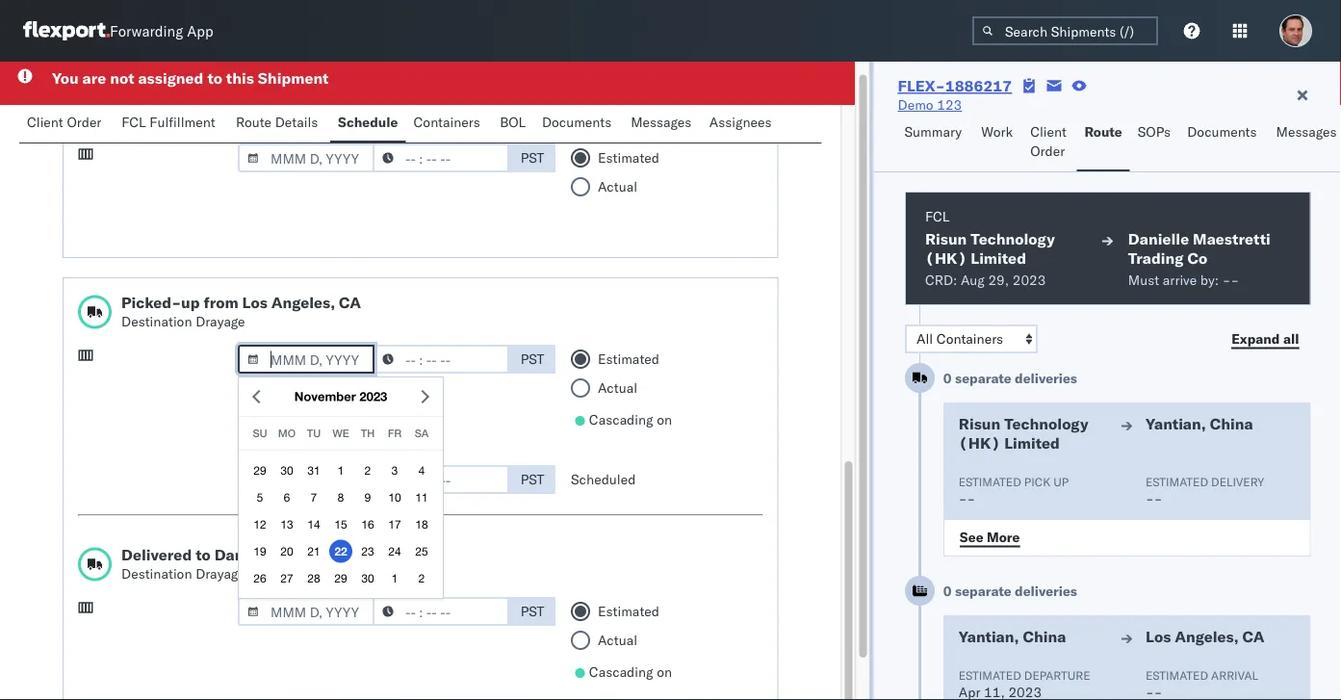 Task type: locate. For each thing, give the bounding box(es) containing it.
1
[[338, 464, 344, 477], [392, 571, 398, 585]]

1 vertical spatial trading
[[361, 545, 416, 564]]

16 button
[[356, 513, 379, 536]]

2 button down 25 'button'
[[410, 567, 433, 590]]

2
[[365, 464, 371, 477], [419, 571, 425, 585]]

2 destination from the top
[[121, 565, 192, 582]]

1886217
[[945, 76, 1012, 95]]

-
[[1222, 272, 1231, 288], [1231, 272, 1239, 288], [959, 490, 967, 507], [967, 490, 975, 507], [1146, 490, 1154, 507], [1154, 490, 1162, 507]]

yantian, up estimated delivery --
[[1146, 414, 1206, 433]]

to right the delivered
[[196, 545, 211, 564]]

0 vertical spatial 1
[[338, 464, 344, 477]]

client down the you
[[27, 113, 63, 130]]

1 horizontal spatial messages
[[1277, 123, 1337, 140]]

fcl fulfillment button
[[114, 104, 228, 142]]

1 vertical spatial 30 button
[[356, 567, 379, 590]]

angeles, up route details
[[228, 91, 291, 111]]

29 button
[[248, 459, 272, 482], [329, 567, 352, 590]]

28 button
[[302, 567, 326, 590]]

0 horizontal spatial los
[[199, 91, 224, 111]]

-- : -- -- text field
[[373, 143, 509, 172], [373, 465, 509, 494]]

1 vertical spatial drayage
[[196, 565, 245, 582]]

2 horizontal spatial los
[[1146, 627, 1171, 646]]

2 button left 3 at the bottom left of the page
[[356, 459, 379, 482]]

summary
[[905, 123, 962, 140]]

los right at on the left top of the page
[[199, 91, 224, 111]]

8
[[338, 491, 344, 504]]

-- : -- -- text field
[[373, 345, 509, 374], [373, 597, 509, 626]]

risun technology (hk) limited up crd: aug 29, 2023
[[925, 229, 1055, 268]]

0 horizontal spatial yantian, china
[[959, 627, 1066, 646]]

0 vertical spatial mmm d, yyyy text field
[[238, 465, 375, 494]]

2023
[[1012, 272, 1046, 288], [360, 389, 387, 404]]

2023 right 29, at the top right of page
[[1012, 272, 1046, 288]]

estimated pick up --
[[959, 474, 1069, 507]]

angeles, inside "picked-up from los angeles, ca destination drayage"
[[271, 293, 335, 312]]

1 vertical spatial 1 button
[[383, 567, 406, 590]]

order right work button
[[1031, 143, 1065, 159]]

1 horizontal spatial yantian,
[[1146, 414, 1206, 433]]

client order down the you
[[27, 113, 102, 130]]

see
[[960, 528, 983, 545]]

route left sops
[[1085, 123, 1123, 140]]

0 horizontal spatial 30
[[281, 464, 293, 477]]

1 horizontal spatial 30 button
[[356, 567, 379, 590]]

29 button right 28 button
[[329, 567, 352, 590]]

danielle inside delivered to danielle maestretti trading co destination drayage
[[214, 545, 275, 564]]

1 horizontal spatial 2
[[419, 571, 425, 585]]

1 vertical spatial cascading
[[589, 664, 654, 680]]

1 horizontal spatial client order
[[1031, 123, 1067, 159]]

2 mmm d, yyyy text field from the top
[[238, 597, 375, 626]]

2 mmm d, yyyy text field from the top
[[238, 345, 375, 374]]

yantian, up estimated departure
[[959, 627, 1019, 646]]

0 horizontal spatial client
[[27, 113, 63, 130]]

arrived at los angeles, ca fcl
[[121, 91, 317, 129]]

angeles,
[[228, 91, 291, 111], [271, 293, 335, 312], [1175, 627, 1239, 646]]

destination inside "picked-up from los angeles, ca destination drayage"
[[121, 313, 192, 330]]

2 0 separate deliveries from the top
[[943, 583, 1077, 599]]

-- : -- -- text field down 25 'button'
[[373, 597, 509, 626]]

0 vertical spatial 2
[[365, 464, 371, 477]]

los right from
[[242, 293, 268, 312]]

ca up arrival
[[1242, 627, 1264, 646]]

route left the 'details'
[[236, 113, 272, 130]]

7
[[311, 491, 317, 504]]

0 horizontal spatial co
[[420, 545, 440, 564]]

china up delivery
[[1210, 414, 1253, 433]]

documents button right bol
[[534, 104, 623, 142]]

1 actual from the top
[[598, 178, 638, 195]]

2 up 9
[[365, 464, 371, 477]]

destination
[[121, 313, 192, 330], [121, 565, 192, 582]]

los up estimated arrival
[[1146, 627, 1171, 646]]

0 vertical spatial drayage
[[196, 313, 245, 330]]

cascading on
[[589, 411, 672, 428], [589, 664, 672, 680]]

2 down 25
[[419, 571, 425, 585]]

0 vertical spatial cascading
[[589, 411, 654, 428]]

fcl for fcl
[[925, 208, 949, 225]]

1 vertical spatial deliveries
[[1015, 583, 1077, 599]]

2023 up th
[[360, 389, 387, 404]]

0 horizontal spatial 2023
[[360, 389, 387, 404]]

ca up november 2023
[[339, 293, 361, 312]]

destination down the delivered
[[121, 565, 192, 582]]

1 -- : -- -- text field from the top
[[373, 143, 509, 172]]

flexport. image
[[23, 21, 110, 40]]

risun up estimated pick up --
[[959, 414, 1000, 433]]

0 vertical spatial separate
[[955, 370, 1011, 387]]

24 button
[[383, 540, 406, 563]]

0 vertical spatial 30
[[281, 464, 293, 477]]

angeles, inside arrived at los angeles, ca fcl
[[228, 91, 291, 111]]

28
[[308, 571, 320, 585]]

up
[[181, 293, 200, 312], [1053, 474, 1069, 489]]

1 0 separate deliveries from the top
[[943, 370, 1077, 387]]

yantian, china up estimated delivery --
[[1146, 414, 1253, 433]]

arrived
[[121, 91, 176, 111]]

mmm d, yyyy text field for actual
[[238, 143, 375, 172]]

up right pick
[[1053, 474, 1069, 489]]

11
[[415, 491, 428, 504]]

arrive
[[1163, 272, 1197, 288]]

1 button
[[329, 459, 352, 482], [383, 567, 406, 590]]

trading down 17
[[361, 545, 416, 564]]

2 cascading on from the top
[[589, 664, 672, 680]]

see more button
[[948, 523, 1031, 552]]

30 button left 31
[[275, 459, 299, 482]]

MMM D, YYYY text field
[[238, 465, 375, 494], [238, 597, 375, 626]]

see more
[[960, 528, 1020, 545]]

30 down the '23'
[[361, 571, 374, 585]]

0 vertical spatial destination
[[121, 313, 192, 330]]

1 vertical spatial ca
[[339, 293, 361, 312]]

0 horizontal spatial documents
[[542, 113, 612, 130]]

0 vertical spatial -- : -- -- text field
[[373, 345, 509, 374]]

1 horizontal spatial co
[[1187, 248, 1207, 268]]

29 right 28 button
[[334, 571, 347, 585]]

2 horizontal spatial ca
[[1242, 627, 1264, 646]]

0 horizontal spatial up
[[181, 293, 200, 312]]

0 vertical spatial danielle
[[1128, 229, 1189, 248]]

co up by:
[[1187, 248, 1207, 268]]

0 horizontal spatial 29
[[254, 464, 266, 477]]

fcl for fcl fulfillment
[[122, 113, 146, 130]]

2 separate from the top
[[955, 583, 1011, 599]]

to inside delivered to danielle maestretti trading co destination drayage
[[196, 545, 211, 564]]

china
[[1210, 414, 1253, 433], [1023, 627, 1066, 646]]

1 cascading on from the top
[[589, 411, 672, 428]]

1 button down 24 button
[[383, 567, 406, 590]]

by:
[[1200, 272, 1219, 288]]

0 vertical spatial los
[[199, 91, 224, 111]]

2 deliveries from the top
[[1015, 583, 1077, 599]]

sa
[[415, 427, 429, 440]]

drayage down from
[[196, 313, 245, 330]]

more
[[987, 528, 1020, 545]]

0 horizontal spatial messages button
[[623, 104, 702, 142]]

20 button
[[275, 540, 299, 563]]

1 right 31 button
[[338, 464, 344, 477]]

client order button down the you
[[19, 104, 114, 142]]

29
[[254, 464, 266, 477], [334, 571, 347, 585]]

assignees button
[[702, 104, 783, 142]]

1 vertical spatial 0
[[943, 583, 952, 599]]

limited up pick
[[1004, 433, 1060, 453]]

client right work at the top right of the page
[[1031, 123, 1067, 140]]

1 0 from the top
[[943, 370, 952, 387]]

1 -- : -- -- text field from the top
[[373, 345, 509, 374]]

29 button up 5 'button'
[[248, 459, 272, 482]]

1 horizontal spatial route
[[1085, 123, 1123, 140]]

1 vertical spatial yantian,
[[959, 627, 1019, 646]]

2 vertical spatial angeles,
[[1175, 627, 1239, 646]]

1 horizontal spatial order
[[1031, 143, 1065, 159]]

1 vertical spatial destination
[[121, 565, 192, 582]]

documents
[[542, 113, 612, 130], [1188, 123, 1257, 140]]

estimated
[[598, 149, 660, 166], [598, 351, 660, 367], [959, 474, 1021, 489], [1146, 474, 1208, 489], [598, 603, 660, 620], [959, 668, 1021, 682], [1146, 668, 1208, 682]]

documents right bol button
[[542, 113, 612, 130]]

2 on from the top
[[657, 664, 672, 680]]

1 horizontal spatial 2 button
[[410, 567, 433, 590]]

1 vertical spatial mmm d, yyyy text field
[[238, 345, 375, 374]]

2 button
[[356, 459, 379, 482], [410, 567, 433, 590]]

0 vertical spatial on
[[657, 411, 672, 428]]

0 horizontal spatial 30 button
[[275, 459, 299, 482]]

client order right work button
[[1031, 123, 1067, 159]]

month  2023-11 element
[[245, 457, 437, 592]]

deliveries
[[1015, 370, 1077, 387], [1015, 583, 1077, 599]]

0 vertical spatial yantian, china
[[1146, 414, 1253, 433]]

mmm d, yyyy text field down the 'details'
[[238, 143, 375, 172]]

2 vertical spatial actual
[[598, 632, 638, 649]]

to
[[207, 68, 222, 87], [196, 545, 211, 564]]

0 horizontal spatial china
[[1023, 627, 1066, 646]]

1 mmm d, yyyy text field from the top
[[238, 465, 375, 494]]

drayage inside "picked-up from los angeles, ca destination drayage"
[[196, 313, 245, 330]]

1 vertical spatial risun technology (hk) limited
[[959, 414, 1088, 453]]

drayage inside delivered to danielle maestretti trading co destination drayage
[[196, 565, 245, 582]]

0 horizontal spatial 1
[[338, 464, 344, 477]]

0 vertical spatial -- : -- -- text field
[[373, 143, 509, 172]]

fcl
[[121, 112, 146, 129], [122, 113, 146, 130], [925, 208, 949, 225]]

picked-up from los angeles, ca destination drayage
[[121, 293, 361, 330]]

drayage
[[196, 313, 245, 330], [196, 565, 245, 582]]

pst
[[521, 149, 544, 166], [521, 351, 544, 367], [521, 471, 544, 488], [521, 603, 544, 620]]

documents button right sops
[[1180, 115, 1269, 171]]

2 for the 2 button to the top
[[365, 464, 371, 477]]

1 button right 31 button
[[329, 459, 352, 482]]

yantian,
[[1146, 414, 1206, 433], [959, 627, 1019, 646]]

1 vertical spatial 2023
[[360, 389, 387, 404]]

1 vertical spatial -- : -- -- text field
[[373, 597, 509, 626]]

fcl inside button
[[122, 113, 146, 130]]

los
[[199, 91, 224, 111], [242, 293, 268, 312], [1146, 627, 1171, 646]]

limited up 29, at the top right of page
[[971, 248, 1026, 268]]

1 deliveries from the top
[[1015, 370, 1077, 387]]

maestretti up 28 button
[[279, 545, 357, 564]]

1 destination from the top
[[121, 313, 192, 330]]

MMM D, YYYY text field
[[238, 143, 375, 172], [238, 345, 375, 374]]

30 button down 23 button
[[356, 567, 379, 590]]

1 horizontal spatial 1
[[392, 571, 398, 585]]

trading up "must"
[[1128, 248, 1184, 268]]

1 drayage from the top
[[196, 313, 245, 330]]

1 vertical spatial actual
[[598, 379, 638, 396]]

1 horizontal spatial 29
[[334, 571, 347, 585]]

(hk) up crd:
[[925, 248, 967, 268]]

0 vertical spatial co
[[1187, 248, 1207, 268]]

yantian, china up estimated departure
[[959, 627, 1066, 646]]

expand all button
[[1220, 325, 1311, 353]]

to left this
[[207, 68, 222, 87]]

0 horizontal spatial client order
[[27, 113, 102, 130]]

yantian, china
[[1146, 414, 1253, 433], [959, 627, 1066, 646]]

danielle up 26
[[214, 545, 275, 564]]

route for route
[[1085, 123, 1123, 140]]

china up departure
[[1023, 627, 1066, 646]]

forwarding
[[110, 22, 183, 40]]

messages for the leftmost messages button
[[631, 113, 692, 130]]

0 horizontal spatial danielle
[[214, 545, 275, 564]]

9
[[365, 491, 371, 504]]

1 vertical spatial up
[[1053, 474, 1069, 489]]

1 vertical spatial to
[[196, 545, 211, 564]]

order down are on the top of the page
[[67, 113, 102, 130]]

2 cascading from the top
[[589, 664, 654, 680]]

23 button
[[356, 540, 379, 563]]

0 vertical spatial angeles,
[[228, 91, 291, 111]]

1 vertical spatial 30
[[361, 571, 374, 585]]

destination down picked-
[[121, 313, 192, 330]]

0 horizontal spatial 2 button
[[356, 459, 379, 482]]

25
[[415, 544, 428, 558]]

danielle
[[1128, 229, 1189, 248], [214, 545, 275, 564]]

ca inside "picked-up from los angeles, ca destination drayage"
[[339, 293, 361, 312]]

1 vertical spatial limited
[[1004, 433, 1060, 453]]

2 0 from the top
[[943, 583, 952, 599]]

risun technology (hk) limited up pick
[[959, 414, 1088, 453]]

-- : -- -- text field up sa
[[373, 345, 509, 374]]

risun
[[925, 229, 967, 248], [959, 414, 1000, 433]]

1 down 24
[[392, 571, 398, 585]]

(hk) up estimated pick up --
[[959, 433, 1000, 453]]

client order for the left client order button
[[27, 113, 102, 130]]

client order
[[27, 113, 102, 130], [1031, 123, 1067, 159]]

order
[[67, 113, 102, 130], [1031, 143, 1065, 159]]

0 vertical spatial 0 separate deliveries
[[943, 370, 1077, 387]]

flex-1886217 link
[[898, 76, 1012, 95]]

this
[[226, 68, 254, 87]]

pick
[[1024, 474, 1050, 489]]

client order button right work at the top right of the page
[[1023, 115, 1077, 171]]

30
[[281, 464, 293, 477], [361, 571, 374, 585]]

maestretti inside danielle maestretti trading co
[[1193, 229, 1270, 248]]

angeles, right from
[[271, 293, 335, 312]]

up left from
[[181, 293, 200, 312]]

30 up 6
[[281, 464, 293, 477]]

2 actual from the top
[[598, 379, 638, 396]]

technology up 29, at the top right of page
[[971, 229, 1055, 248]]

1 horizontal spatial ca
[[339, 293, 361, 312]]

0 vertical spatial deliveries
[[1015, 370, 1077, 387]]

5 button
[[248, 486, 272, 509]]

drayage left 26
[[196, 565, 245, 582]]

technology up pick
[[1004, 414, 1088, 433]]

danielle up "must"
[[1128, 229, 1189, 248]]

demo 123
[[898, 96, 962, 113]]

1 horizontal spatial maestretti
[[1193, 229, 1270, 248]]

los inside "picked-up from los angeles, ca destination drayage"
[[242, 293, 268, 312]]

1 horizontal spatial 1 button
[[383, 567, 406, 590]]

9 button
[[356, 486, 379, 509]]

1 horizontal spatial trading
[[1128, 248, 1184, 268]]

2 drayage from the top
[[196, 565, 245, 582]]

1 vertical spatial danielle
[[214, 545, 275, 564]]

destination inside delivered to danielle maestretti trading co destination drayage
[[121, 565, 192, 582]]

we
[[333, 427, 349, 440]]

angeles, up estimated arrival
[[1175, 627, 1239, 646]]

ca up the 'details'
[[295, 91, 317, 111]]

co down 18 button
[[420, 545, 440, 564]]

21 button
[[302, 540, 326, 563]]

1 horizontal spatial los
[[242, 293, 268, 312]]

1 horizontal spatial 30
[[361, 571, 374, 585]]

details
[[275, 113, 318, 130]]

17 button
[[383, 513, 406, 536]]

3 button
[[383, 459, 406, 482]]

trading
[[1128, 248, 1184, 268], [361, 545, 416, 564]]

29 up 5
[[254, 464, 266, 477]]

0 horizontal spatial 29 button
[[248, 459, 272, 482]]

4 pst from the top
[[521, 603, 544, 620]]

danielle inside danielle maestretti trading co
[[1128, 229, 1189, 248]]

2 vertical spatial los
[[1146, 627, 1171, 646]]

documents right sops
[[1188, 123, 1257, 140]]

0 vertical spatial up
[[181, 293, 200, 312]]

risun up crd:
[[925, 229, 967, 248]]

1 mmm d, yyyy text field from the top
[[238, 143, 375, 172]]

mmm d, yyyy text field up 'november'
[[238, 345, 375, 374]]

maestretti up by:
[[1193, 229, 1270, 248]]

0 vertical spatial 0
[[943, 370, 952, 387]]

1 vertical spatial yantian, china
[[959, 627, 1066, 646]]

0 vertical spatial 1 button
[[329, 459, 352, 482]]

demo
[[898, 96, 934, 113]]

0 horizontal spatial order
[[67, 113, 102, 130]]

1 vertical spatial separate
[[955, 583, 1011, 599]]

0 horizontal spatial trading
[[361, 545, 416, 564]]



Task type: vqa. For each thing, say whether or not it's contained in the screenshot.
11th No from the top of the page
no



Task type: describe. For each thing, give the bounding box(es) containing it.
1 vertical spatial 2 button
[[410, 567, 433, 590]]

bol
[[500, 113, 526, 130]]

6 button
[[275, 486, 299, 509]]

0 vertical spatial order
[[67, 113, 102, 130]]

31
[[308, 464, 320, 477]]

mmm d, yyyy text field for cascading
[[238, 345, 375, 374]]

2 -- : -- -- text field from the top
[[373, 597, 509, 626]]

13
[[281, 518, 293, 531]]

0 vertical spatial technology
[[971, 229, 1055, 248]]

1 vertical spatial risun
[[959, 414, 1000, 433]]

ca inside arrived at los angeles, ca fcl
[[295, 91, 317, 111]]

12
[[254, 518, 266, 531]]

destination for picked-
[[121, 313, 192, 330]]

0 horizontal spatial 1 button
[[329, 459, 352, 482]]

25 button
[[410, 540, 433, 563]]

work button
[[974, 115, 1023, 171]]

co inside danielle maestretti trading co
[[1187, 248, 1207, 268]]

0 horizontal spatial documents button
[[534, 104, 623, 142]]

1 horizontal spatial documents button
[[1180, 115, 1269, 171]]

0 vertical spatial yantian,
[[1146, 414, 1206, 433]]

3 pst from the top
[[521, 471, 544, 488]]

1 horizontal spatial messages button
[[1269, 115, 1342, 171]]

documents for the leftmost 'documents' button
[[542, 113, 612, 130]]

10 button
[[383, 486, 406, 509]]

drayage for danielle
[[196, 565, 245, 582]]

0 vertical spatial limited
[[971, 248, 1026, 268]]

10
[[388, 491, 401, 504]]

sops button
[[1130, 115, 1180, 171]]

assignees
[[710, 113, 772, 130]]

documents for 'documents' button to the right
[[1188, 123, 1257, 140]]

estimated departure
[[959, 668, 1090, 682]]

20
[[281, 544, 293, 558]]

destination for delivered
[[121, 565, 192, 582]]

estimated inside estimated pick up --
[[959, 474, 1021, 489]]

work
[[982, 123, 1013, 140]]

not
[[110, 68, 134, 87]]

route button
[[1077, 115, 1130, 171]]

0 vertical spatial risun technology (hk) limited
[[925, 229, 1055, 268]]

15 button
[[329, 513, 352, 536]]

17
[[388, 518, 401, 531]]

picked-
[[121, 293, 181, 312]]

client for the left client order button
[[27, 113, 63, 130]]

november
[[294, 389, 356, 404]]

aug
[[961, 272, 984, 288]]

1 pst from the top
[[521, 149, 544, 166]]

12 button
[[248, 513, 272, 536]]

schedule
[[338, 113, 398, 130]]

at
[[180, 91, 195, 111]]

0 vertical spatial to
[[207, 68, 222, 87]]

sops
[[1138, 123, 1171, 140]]

delivered to danielle maestretti trading co destination drayage
[[121, 545, 440, 582]]

2 -- : -- -- text field from the top
[[373, 465, 509, 494]]

must
[[1128, 272, 1159, 288]]

0 vertical spatial 2 button
[[356, 459, 379, 482]]

1 vertical spatial 1
[[392, 571, 398, 585]]

route details
[[236, 113, 318, 130]]

trading inside danielle maestretti trading co
[[1128, 248, 1184, 268]]

shipment
[[258, 68, 329, 87]]

crd:
[[925, 272, 957, 288]]

1 horizontal spatial 2023
[[1012, 272, 1046, 288]]

mmm d, yyyy text field for second -- : -- -- text box
[[238, 597, 375, 626]]

th
[[361, 427, 375, 440]]

1 vertical spatial 29 button
[[329, 567, 352, 590]]

14 button
[[302, 513, 326, 536]]

forwarding app
[[110, 22, 213, 40]]

1 horizontal spatial client order button
[[1023, 115, 1077, 171]]

flex-
[[898, 76, 945, 95]]

summary button
[[897, 115, 974, 171]]

bol button
[[492, 104, 534, 142]]

21
[[308, 544, 320, 558]]

1 vertical spatial technology
[[1004, 414, 1088, 433]]

123
[[937, 96, 962, 113]]

tu
[[307, 427, 321, 440]]

up inside estimated pick up --
[[1053, 474, 1069, 489]]

mo
[[278, 427, 296, 440]]

los angeles, ca
[[1146, 627, 1264, 646]]

crd: aug 29, 2023
[[925, 272, 1046, 288]]

containers button
[[406, 104, 492, 142]]

estimated inside estimated delivery --
[[1146, 474, 1208, 489]]

fcl inside arrived at los angeles, ca fcl
[[121, 112, 146, 129]]

maestretti inside delivered to danielle maestretti trading co destination drayage
[[279, 545, 357, 564]]

26
[[254, 571, 266, 585]]

arrival
[[1211, 668, 1258, 682]]

13 button
[[275, 513, 299, 536]]

delivery
[[1211, 474, 1264, 489]]

1 cascading from the top
[[589, 411, 654, 428]]

trading inside delivered to danielle maestretti trading co destination drayage
[[361, 545, 416, 564]]

assigned
[[138, 68, 204, 87]]

1 vertical spatial china
[[1023, 627, 1066, 646]]

delivered
[[121, 545, 192, 564]]

los inside arrived at los angeles, ca fcl
[[199, 91, 224, 111]]

are
[[82, 68, 106, 87]]

4 button
[[410, 459, 433, 482]]

3 actual from the top
[[598, 632, 638, 649]]

app
[[187, 22, 213, 40]]

0 vertical spatial 29 button
[[248, 459, 272, 482]]

19 button
[[248, 540, 272, 563]]

expand all
[[1231, 330, 1299, 347]]

15
[[334, 518, 347, 531]]

1 vertical spatial order
[[1031, 143, 1065, 159]]

co inside delivered to danielle maestretti trading co destination drayage
[[420, 545, 440, 564]]

1 vertical spatial 29
[[334, 571, 347, 585]]

4
[[419, 464, 425, 477]]

demo 123 link
[[898, 95, 962, 115]]

0 horizontal spatial yantian,
[[959, 627, 1019, 646]]

8 button
[[329, 486, 352, 509]]

you are not assigned to this shipment
[[52, 68, 329, 87]]

client order for the rightmost client order button
[[1031, 123, 1067, 159]]

drayage for from
[[196, 313, 245, 330]]

departure
[[1024, 668, 1090, 682]]

1 on from the top
[[657, 411, 672, 428]]

Search Shipments (/) text field
[[973, 16, 1159, 45]]

su
[[253, 427, 267, 440]]

1 vertical spatial (hk)
[[959, 433, 1000, 453]]

3
[[392, 464, 398, 477]]

2 pst from the top
[[521, 351, 544, 367]]

1 horizontal spatial yantian, china
[[1146, 414, 1253, 433]]

18
[[415, 518, 428, 531]]

1 horizontal spatial china
[[1210, 414, 1253, 433]]

forwarding app link
[[23, 21, 213, 40]]

0 horizontal spatial client order button
[[19, 104, 114, 142]]

containers
[[414, 113, 480, 130]]

route for route details
[[236, 113, 272, 130]]

11 button
[[410, 486, 433, 509]]

23
[[361, 544, 374, 558]]

november 2023
[[294, 389, 387, 404]]

0 vertical spatial (hk)
[[925, 248, 967, 268]]

from
[[204, 293, 238, 312]]

danielle maestretti trading co
[[1128, 229, 1270, 268]]

1 separate from the top
[[955, 370, 1011, 387]]

client for the rightmost client order button
[[1031, 123, 1067, 140]]

24
[[388, 544, 401, 558]]

0 vertical spatial risun
[[925, 229, 967, 248]]

18 button
[[410, 513, 433, 536]]

27 button
[[275, 567, 299, 590]]

22 button
[[329, 540, 352, 563]]

schedule button
[[330, 104, 406, 142]]

mmm d, yyyy text field for 2nd -- : -- -- text field from the top
[[238, 465, 375, 494]]

27
[[281, 571, 293, 585]]

up inside "picked-up from los angeles, ca destination drayage"
[[181, 293, 200, 312]]

flex-1886217
[[898, 76, 1012, 95]]

2 for the 2 button to the bottom
[[419, 571, 425, 585]]

messages for messages button to the right
[[1277, 123, 1337, 140]]

19
[[254, 544, 266, 558]]

26 button
[[248, 567, 272, 590]]



